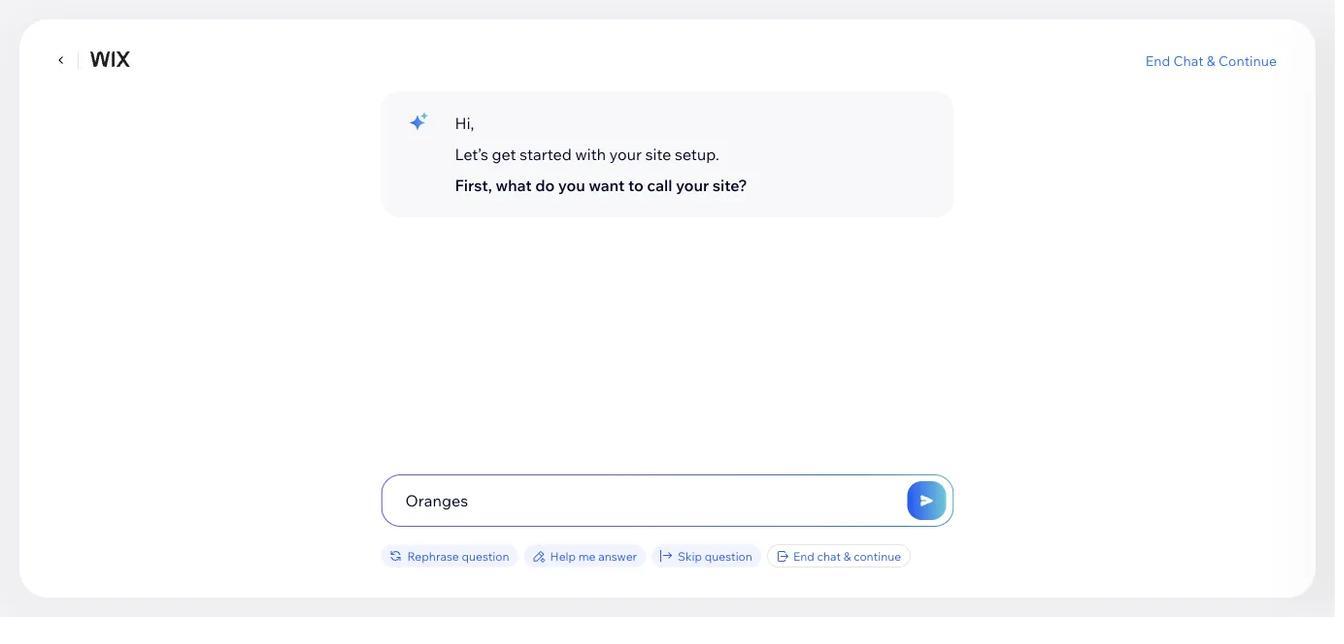 Task type: vqa. For each thing, say whether or not it's contained in the screenshot.
Clothing Store group
no



Task type: locate. For each thing, give the bounding box(es) containing it.
with
[[575, 145, 606, 164]]

1 horizontal spatial &
[[1207, 52, 1216, 69]]

0 vertical spatial &
[[1207, 52, 1216, 69]]

1 horizontal spatial end
[[1146, 52, 1171, 69]]

1 horizontal spatial question
[[705, 549, 753, 564]]

your down setup.
[[676, 176, 709, 195]]

& inside "end chat & continue" button
[[1207, 52, 1216, 69]]

let's get started with your site setup.
[[455, 145, 720, 164]]

help me answer
[[550, 549, 637, 564]]

do
[[536, 176, 555, 195]]

question for rephrase question
[[462, 549, 510, 564]]

1 vertical spatial &
[[844, 549, 851, 564]]

0 vertical spatial end
[[1146, 52, 1171, 69]]

question right rephrase
[[462, 549, 510, 564]]

your
[[610, 145, 642, 164], [676, 176, 709, 195]]

question
[[462, 549, 510, 564], [705, 549, 753, 564]]

1 horizontal spatial your
[[676, 176, 709, 195]]

end chat & continue
[[793, 549, 902, 564]]

0 horizontal spatial &
[[844, 549, 851, 564]]

end for end chat & continue
[[793, 549, 815, 564]]

end chat & continue button
[[1146, 52, 1277, 69]]

2 question from the left
[[705, 549, 753, 564]]

what
[[496, 176, 532, 195]]

answer
[[599, 549, 637, 564]]

want
[[589, 176, 625, 195]]

hi,
[[455, 114, 474, 133]]

&
[[1207, 52, 1216, 69], [844, 549, 851, 564]]

call
[[647, 176, 673, 195]]

1 vertical spatial end
[[793, 549, 815, 564]]

help
[[550, 549, 576, 564]]

site
[[646, 145, 672, 164]]

end
[[1146, 52, 1171, 69], [793, 549, 815, 564]]

1 vertical spatial your
[[676, 176, 709, 195]]

me
[[579, 549, 596, 564]]

1 question from the left
[[462, 549, 510, 564]]

question right skip
[[705, 549, 753, 564]]

0 horizontal spatial your
[[610, 145, 642, 164]]

0 horizontal spatial end
[[793, 549, 815, 564]]

end inside button
[[1146, 52, 1171, 69]]

your left site
[[610, 145, 642, 164]]

0 horizontal spatial question
[[462, 549, 510, 564]]

continue
[[854, 549, 902, 564]]



Task type: describe. For each thing, give the bounding box(es) containing it.
chat
[[817, 549, 841, 564]]

setup.
[[675, 145, 720, 164]]

first,
[[455, 176, 492, 195]]

let's
[[455, 145, 488, 164]]

Write your answer text field
[[382, 476, 953, 526]]

skip
[[678, 549, 702, 564]]

get
[[492, 145, 516, 164]]

site?
[[713, 176, 748, 195]]

started
[[520, 145, 572, 164]]

0 vertical spatial your
[[610, 145, 642, 164]]

to
[[628, 176, 644, 195]]

rephrase question
[[407, 549, 510, 564]]

first, what do you want to call your site?
[[455, 176, 748, 195]]

continue
[[1219, 52, 1277, 69]]

& for continue
[[1207, 52, 1216, 69]]

question for skip question
[[705, 549, 753, 564]]

& for continue
[[844, 549, 851, 564]]

chat
[[1174, 52, 1204, 69]]

end chat & continue
[[1146, 52, 1277, 69]]

rephrase
[[407, 549, 459, 564]]

skip question
[[678, 549, 753, 564]]

you
[[558, 176, 586, 195]]

end for end chat & continue
[[1146, 52, 1171, 69]]



